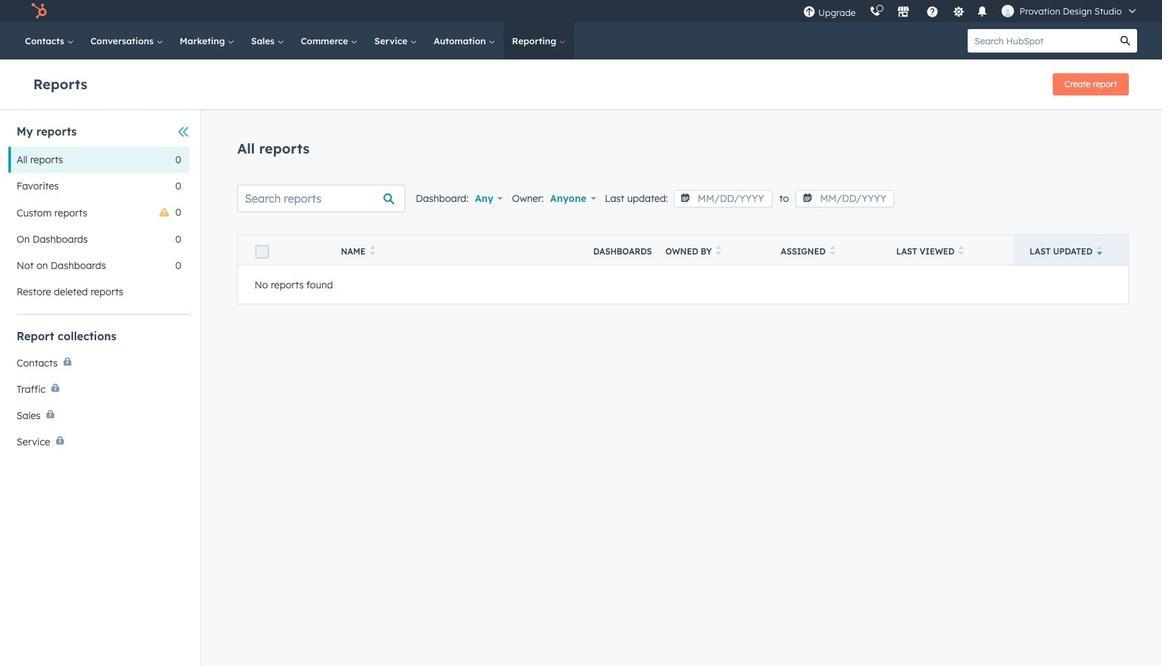 Task type: locate. For each thing, give the bounding box(es) containing it.
marketplaces image
[[897, 6, 910, 19]]

Search reports search field
[[237, 185, 405, 212]]

1 horizontal spatial press to sort. image
[[716, 246, 721, 255]]

banner
[[33, 69, 1129, 95]]

press to sort. image
[[830, 246, 835, 255]]

2 press to sort. element from the left
[[716, 246, 721, 257]]

james peterson image
[[1002, 5, 1014, 17]]

2 horizontal spatial press to sort. image
[[959, 246, 964, 255]]

MM/DD/YYYY text field
[[796, 190, 895, 207]]

0 horizontal spatial press to sort. image
[[370, 246, 375, 255]]

4 press to sort. element from the left
[[959, 246, 964, 257]]

menu
[[796, 0, 1145, 22]]

press to sort. element
[[370, 246, 375, 257], [716, 246, 721, 257], [830, 246, 835, 257], [959, 246, 964, 257]]

MM/DD/YYYY text field
[[674, 190, 772, 207]]

press to sort. image
[[370, 246, 375, 255], [716, 246, 721, 255], [959, 246, 964, 255]]

report filters element
[[8, 124, 190, 305]]



Task type: vqa. For each thing, say whether or not it's contained in the screenshot.
Give more information information
no



Task type: describe. For each thing, give the bounding box(es) containing it.
report collections element
[[8, 329, 190, 455]]

descending sort. press to sort ascending. image
[[1097, 246, 1102, 255]]

descending sort. press to sort ascending. element
[[1097, 246, 1102, 257]]

1 press to sort. image from the left
[[370, 246, 375, 255]]

1 press to sort. element from the left
[[370, 246, 375, 257]]

Search HubSpot search field
[[968, 29, 1114, 53]]

3 press to sort. element from the left
[[830, 246, 835, 257]]

3 press to sort. image from the left
[[959, 246, 964, 255]]

2 press to sort. image from the left
[[716, 246, 721, 255]]



